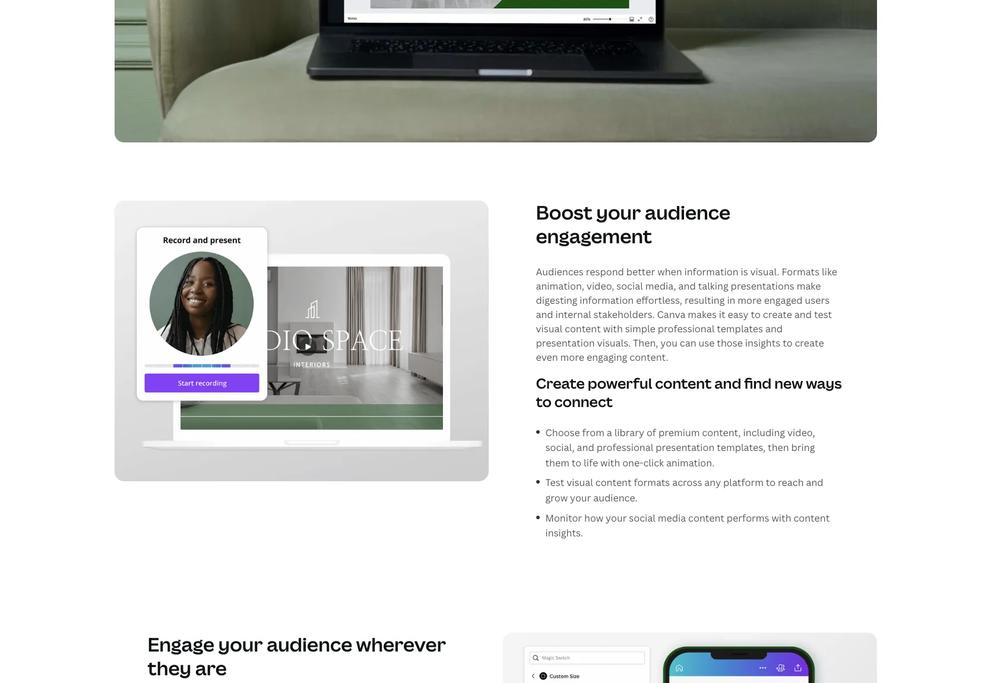 Task type: describe. For each thing, give the bounding box(es) containing it.
grow
[[545, 492, 568, 505]]

visual inside 'audiences respond better when information is visual. formats like animation, video, social media, and talking presentations make digesting information effortless, resulting in more engaged users and internal stakeholders. canva makes it easy to create and test visual content with simple professional templates and presentation visuals. then, you can use those insights to create even more engaging content.'
[[536, 323, 562, 336]]

to right insights
[[783, 337, 793, 350]]

test visual content formats across any platform to reach and grow your audience.
[[545, 476, 823, 505]]

to inside test visual content formats across any platform to reach and grow your audience.
[[766, 476, 776, 490]]

from
[[582, 426, 604, 439]]

and left test
[[794, 308, 812, 321]]

powerful
[[588, 374, 652, 393]]

monitor
[[545, 512, 582, 525]]

make
[[797, 280, 821, 293]]

audience for wherever
[[267, 632, 352, 657]]

0 horizontal spatial information
[[580, 294, 634, 307]]

wherever
[[356, 632, 446, 657]]

social inside monitor how your social media content performs with content insights.
[[629, 512, 656, 525]]

any
[[704, 476, 721, 490]]

can
[[680, 337, 696, 350]]

to inside choose from a library of premium content, including video, social, and professional presentation templates, then bring them to life with one-click animation.
[[572, 457, 582, 470]]

your inside test visual content formats across any platform to reach and grow your audience.
[[570, 492, 591, 505]]

new
[[774, 374, 803, 393]]

engagement
[[536, 223, 652, 249]]

content inside 'audiences respond better when information is visual. formats like animation, video, social media, and talking presentations make digesting information effortless, resulting in more engaged users and internal stakeholders. canva makes it easy to create and test visual content with simple professional templates and presentation visuals. then, you can use those insights to create even more engaging content.'
[[565, 323, 601, 336]]

audiences respond better when information is visual. formats like animation, video, social media, and talking presentations make digesting information effortless, resulting in more engaged users and internal stakeholders. canva makes it easy to create and test visual content with simple professional templates and presentation visuals. then, you can use those insights to create even more engaging content.
[[536, 266, 837, 364]]

and inside create powerful content and find new ways to connect
[[715, 374, 741, 393]]

presentation inside choose from a library of premium content, including video, social, and professional presentation templates, then bring them to life with one-click animation.
[[656, 441, 715, 454]]

simple
[[625, 323, 655, 336]]

create powerful content and find new ways to connect
[[536, 374, 842, 412]]

life
[[584, 457, 598, 470]]

how
[[584, 512, 603, 525]]

your inside monitor how your social media content performs with content insights.
[[606, 512, 627, 525]]

1 horizontal spatial information
[[684, 266, 738, 279]]

and down digesting
[[536, 308, 553, 321]]

choose
[[545, 426, 580, 439]]

test
[[545, 476, 564, 490]]

click
[[643, 457, 664, 470]]

better
[[626, 266, 655, 279]]

like
[[822, 266, 837, 279]]

1 horizontal spatial more
[[738, 294, 762, 307]]

bring
[[791, 441, 815, 454]]

audiences
[[536, 266, 584, 279]]

animation,
[[536, 280, 584, 293]]

ui---video-thumbnail-(new-creative) (1) image
[[114, 0, 877, 143]]

presentation inside 'audiences respond better when information is visual. formats like animation, video, social media, and talking presentations make digesting information effortless, resulting in more engaged users and internal stakeholders. canva makes it easy to create and test visual content with simple professional templates and presentation visuals. then, you can use those insights to create even more engaging content.'
[[536, 337, 595, 350]]

your inside engage your audience wherever they are
[[218, 632, 263, 657]]

video, inside choose from a library of premium content, including video, social, and professional presentation templates, then bring them to life with one-click animation.
[[787, 426, 815, 439]]

use
[[699, 337, 715, 350]]

social,
[[545, 441, 575, 454]]

engaged
[[764, 294, 803, 307]]

internal
[[556, 308, 591, 321]]

library
[[614, 426, 644, 439]]

effortless,
[[636, 294, 682, 307]]

find
[[744, 374, 772, 393]]

content,
[[702, 426, 741, 439]]

and inside test visual content formats across any platform to reach and grow your audience.
[[806, 476, 823, 490]]

engaging
[[587, 351, 627, 364]]

resulting
[[685, 294, 725, 307]]

presentations
[[731, 280, 794, 293]]

content inside test visual content formats across any platform to reach and grow your audience.
[[595, 476, 632, 490]]

connect
[[555, 392, 613, 412]]

templates
[[717, 323, 763, 336]]

choose from a library of premium content, including video, social, and professional presentation templates, then bring them to life with one-click animation.
[[545, 426, 815, 470]]

media,
[[645, 280, 676, 293]]

create
[[536, 374, 585, 393]]

to right 'easy' on the top right
[[751, 308, 761, 321]]

respond
[[586, 266, 624, 279]]



Task type: vqa. For each thing, say whether or not it's contained in the screenshot.
Engaging
yes



Task type: locate. For each thing, give the bounding box(es) containing it.
1 vertical spatial social
[[629, 512, 656, 525]]

0 vertical spatial social
[[617, 280, 643, 293]]

with inside 'audiences respond better when information is visual. formats like animation, video, social media, and talking presentations make digesting information effortless, resulting in more engaged users and internal stakeholders. canva makes it easy to create and test visual content with simple professional templates and presentation visuals. then, you can use those insights to create even more engaging content.'
[[603, 323, 623, 336]]

1 vertical spatial more
[[560, 351, 584, 364]]

when
[[657, 266, 682, 279]]

platform
[[723, 476, 764, 490]]

premium
[[659, 426, 700, 439]]

it
[[719, 308, 725, 321]]

performs
[[727, 512, 769, 525]]

1 horizontal spatial video,
[[787, 426, 815, 439]]

insights.
[[545, 527, 583, 540]]

professional down library
[[597, 441, 653, 454]]

more up 'easy' on the top right
[[738, 294, 762, 307]]

one-
[[622, 457, 643, 470]]

audience inside boost your audience engagement
[[645, 200, 730, 225]]

animation.
[[666, 457, 715, 470]]

a
[[607, 426, 612, 439]]

canva
[[657, 308, 686, 321]]

0 vertical spatial visual
[[536, 323, 562, 336]]

with
[[603, 323, 623, 336], [600, 457, 620, 470], [772, 512, 791, 525]]

media
[[658, 512, 686, 525]]

to up choose in the bottom of the page
[[536, 392, 552, 412]]

visual down internal
[[536, 323, 562, 336]]

and up insights
[[765, 323, 783, 336]]

0 vertical spatial more
[[738, 294, 762, 307]]

ways
[[806, 374, 842, 393]]

visual inside test visual content formats across any platform to reach and grow your audience.
[[567, 476, 593, 490]]

more
[[738, 294, 762, 307], [560, 351, 584, 364]]

create down test
[[795, 337, 824, 350]]

visuals.
[[597, 337, 631, 350]]

visual
[[536, 323, 562, 336], [567, 476, 593, 490]]

social inside 'audiences respond better when information is visual. formats like animation, video, social media, and talking presentations make digesting information effortless, resulting in more engaged users and internal stakeholders. canva makes it easy to create and test visual content with simple professional templates and presentation visuals. then, you can use those insights to create even more engaging content.'
[[617, 280, 643, 293]]

insights
[[745, 337, 780, 350]]

formats
[[634, 476, 670, 490]]

to left life
[[572, 457, 582, 470]]

then
[[768, 441, 789, 454]]

more right even at right bottom
[[560, 351, 584, 364]]

stakeholders.
[[593, 308, 655, 321]]

are
[[195, 655, 227, 681]]

information up talking
[[684, 266, 738, 279]]

those
[[717, 337, 743, 350]]

live recording image
[[114, 201, 488, 481]]

1 vertical spatial audience
[[267, 632, 352, 657]]

content down internal
[[565, 323, 601, 336]]

social
[[617, 280, 643, 293], [629, 512, 656, 525]]

1 vertical spatial information
[[580, 294, 634, 307]]

monitor how your social media content performs with content insights.
[[545, 512, 830, 540]]

with inside choose from a library of premium content, including video, social, and professional presentation templates, then bring them to life with one-click animation.
[[600, 457, 620, 470]]

0 vertical spatial professional
[[658, 323, 715, 336]]

engage your audience wherever they are
[[148, 632, 446, 681]]

even
[[536, 351, 558, 364]]

in
[[727, 294, 735, 307]]

of
[[647, 426, 656, 439]]

makes
[[688, 308, 717, 321]]

content up audience.
[[595, 476, 632, 490]]

visual.
[[750, 266, 780, 279]]

audience
[[645, 200, 730, 225], [267, 632, 352, 657]]

video, up bring
[[787, 426, 815, 439]]

1 vertical spatial professional
[[597, 441, 653, 454]]

0 horizontal spatial visual
[[536, 323, 562, 336]]

test
[[814, 308, 832, 321]]

1 horizontal spatial professional
[[658, 323, 715, 336]]

boost
[[536, 200, 593, 225]]

presentation
[[536, 337, 595, 350], [656, 441, 715, 454]]

your inside boost your audience engagement
[[596, 200, 641, 225]]

and
[[678, 280, 696, 293], [536, 308, 553, 321], [794, 308, 812, 321], [765, 323, 783, 336], [715, 374, 741, 393], [577, 441, 594, 454], [806, 476, 823, 490]]

0 horizontal spatial presentation
[[536, 337, 595, 350]]

to left reach
[[766, 476, 776, 490]]

content inside create powerful content and find new ways to connect
[[655, 374, 712, 393]]

0 vertical spatial with
[[603, 323, 623, 336]]

your
[[596, 200, 641, 225], [570, 492, 591, 505], [606, 512, 627, 525], [218, 632, 263, 657]]

information up stakeholders.
[[580, 294, 634, 307]]

social down better
[[617, 280, 643, 293]]

professional inside choose from a library of premium content, including video, social, and professional presentation templates, then bring them to life with one-click animation.
[[597, 441, 653, 454]]

0 vertical spatial video,
[[587, 280, 614, 293]]

0 horizontal spatial audience
[[267, 632, 352, 657]]

video, inside 'audiences respond better when information is visual. formats like animation, video, social media, and talking presentations make digesting information effortless, resulting in more engaged users and internal stakeholders. canva makes it easy to create and test visual content with simple professional templates and presentation visuals. then, you can use those insights to create even more engaging content.'
[[587, 280, 614, 293]]

with right the performs
[[772, 512, 791, 525]]

and down when
[[678, 280, 696, 293]]

0 horizontal spatial professional
[[597, 441, 653, 454]]

audience.
[[593, 492, 638, 505]]

you
[[661, 337, 678, 350]]

1 horizontal spatial visual
[[567, 476, 593, 490]]

social left media
[[629, 512, 656, 525]]

1 horizontal spatial create
[[795, 337, 824, 350]]

to
[[751, 308, 761, 321], [783, 337, 793, 350], [536, 392, 552, 412], [572, 457, 582, 470], [766, 476, 776, 490]]

0 horizontal spatial create
[[763, 308, 792, 321]]

with inside monitor how your social media content performs with content insights.
[[772, 512, 791, 525]]

presentation up even at right bottom
[[536, 337, 595, 350]]

content.
[[630, 351, 668, 364]]

content down reach
[[794, 512, 830, 525]]

0 vertical spatial presentation
[[536, 337, 595, 350]]

then,
[[633, 337, 658, 350]]

visual down life
[[567, 476, 593, 490]]

content
[[565, 323, 601, 336], [655, 374, 712, 393], [595, 476, 632, 490], [688, 512, 724, 525], [794, 512, 830, 525]]

them
[[545, 457, 569, 470]]

digesting
[[536, 294, 577, 307]]

users
[[805, 294, 830, 307]]

video,
[[587, 280, 614, 293], [787, 426, 815, 439]]

audience inside engage your audience wherever they are
[[267, 632, 352, 657]]

across
[[672, 476, 702, 490]]

0 vertical spatial audience
[[645, 200, 730, 225]]

0 vertical spatial create
[[763, 308, 792, 321]]

engage
[[148, 632, 214, 657]]

talking
[[698, 280, 728, 293]]

reach
[[778, 476, 804, 490]]

with right life
[[600, 457, 620, 470]]

1 vertical spatial visual
[[567, 476, 593, 490]]

1 vertical spatial presentation
[[656, 441, 715, 454]]

presentation up animation.
[[656, 441, 715, 454]]

1 horizontal spatial audience
[[645, 200, 730, 225]]

formats
[[782, 266, 820, 279]]

video, down respond
[[587, 280, 614, 293]]

1 vertical spatial with
[[600, 457, 620, 470]]

templates,
[[717, 441, 766, 454]]

professional
[[658, 323, 715, 336], [597, 441, 653, 454]]

create
[[763, 308, 792, 321], [795, 337, 824, 350]]

create down engaged
[[763, 308, 792, 321]]

audience for engagement
[[645, 200, 730, 225]]

content right media
[[688, 512, 724, 525]]

and up life
[[577, 441, 594, 454]]

and right reach
[[806, 476, 823, 490]]

to inside create powerful content and find new ways to connect
[[536, 392, 552, 412]]

1 vertical spatial video,
[[787, 426, 815, 439]]

0 vertical spatial information
[[684, 266, 738, 279]]

0 horizontal spatial more
[[560, 351, 584, 364]]

professional inside 'audiences respond better when information is visual. formats like animation, video, social media, and talking presentations make digesting information effortless, resulting in more engaged users and internal stakeholders. canva makes it easy to create and test visual content with simple professional templates and presentation visuals. then, you can use those insights to create even more engaging content.'
[[658, 323, 715, 336]]

easy
[[728, 308, 749, 321]]

2 vertical spatial with
[[772, 512, 791, 525]]

including
[[743, 426, 785, 439]]

boost your audience engagement
[[536, 200, 730, 249]]

0 horizontal spatial video,
[[587, 280, 614, 293]]

is
[[741, 266, 748, 279]]

and left the find
[[715, 374, 741, 393]]

content down can
[[655, 374, 712, 393]]

with up visuals.
[[603, 323, 623, 336]]

1 horizontal spatial presentation
[[656, 441, 715, 454]]

professional up can
[[658, 323, 715, 336]]

1 vertical spatial create
[[795, 337, 824, 350]]

and inside choose from a library of premium content, including video, social, and professional presentation templates, then bring them to life with one-click animation.
[[577, 441, 594, 454]]

information
[[684, 266, 738, 279], [580, 294, 634, 307]]

they
[[148, 655, 191, 681]]



